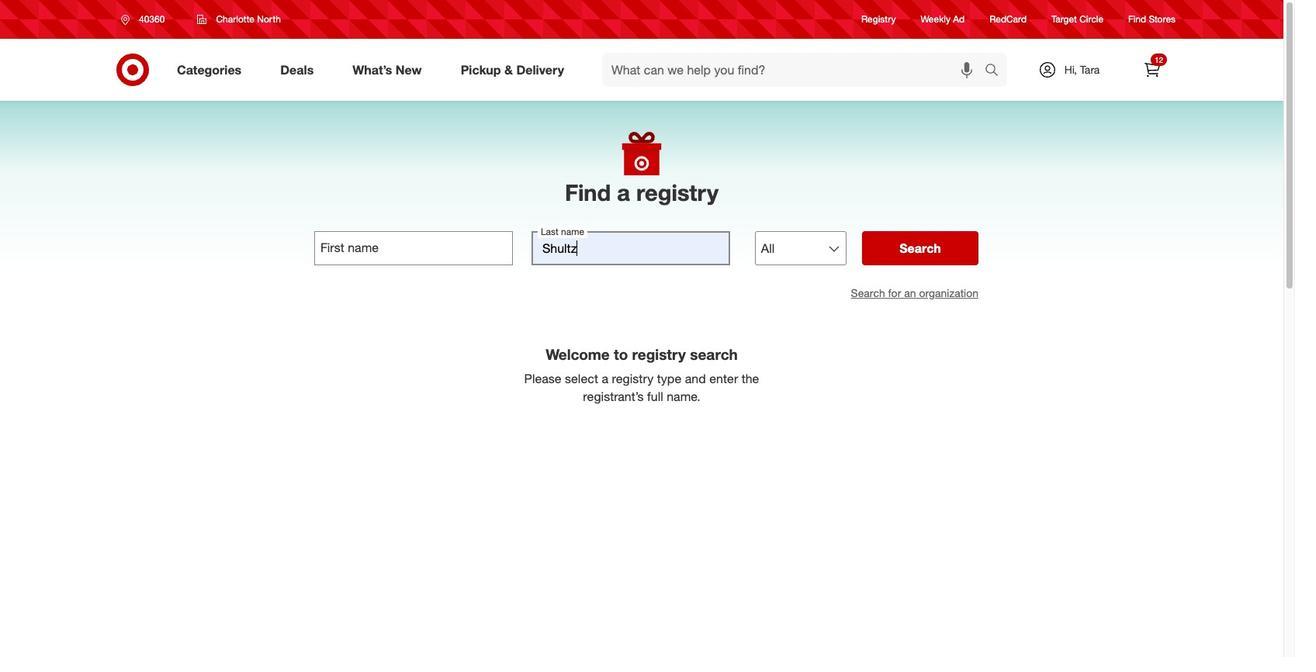 Task type: describe. For each thing, give the bounding box(es) containing it.
search for search
[[900, 241, 941, 256]]

search for an organization link
[[851, 287, 979, 300]]

what's new
[[353, 62, 422, 77]]

enter
[[709, 371, 738, 386]]

1 horizontal spatial search
[[978, 63, 1015, 79]]

search button
[[978, 53, 1015, 90]]

what's
[[353, 62, 392, 77]]

target circle
[[1052, 14, 1104, 25]]

charlotte north button
[[187, 5, 291, 33]]

ad
[[953, 14, 965, 25]]

registrant's
[[583, 389, 644, 404]]

registry for a
[[636, 179, 719, 206]]

welcome
[[546, 345, 610, 363]]

registry link
[[862, 13, 896, 26]]

a inside welcome to registry search please select a registry type and enter the registrant's full name.
[[602, 371, 608, 386]]

deals link
[[267, 53, 333, 87]]

stores
[[1149, 14, 1176, 25]]

pickup & delivery link
[[448, 53, 584, 87]]

2 vertical spatial registry
[[612, 371, 654, 386]]

redcard link
[[990, 13, 1027, 26]]

select
[[565, 371, 598, 386]]

circle
[[1080, 14, 1104, 25]]

weekly ad link
[[921, 13, 965, 26]]

deals
[[280, 62, 314, 77]]

registry for to
[[632, 345, 686, 363]]

the
[[742, 371, 759, 386]]

redcard
[[990, 14, 1027, 25]]

find for find a registry
[[565, 179, 611, 206]]

hi, tara
[[1065, 63, 1100, 76]]

north
[[257, 13, 281, 25]]

12
[[1155, 55, 1163, 64]]

for
[[888, 287, 901, 300]]

categories link
[[164, 53, 261, 87]]

registry
[[862, 14, 896, 25]]

weekly ad
[[921, 14, 965, 25]]



Task type: locate. For each thing, give the bounding box(es) containing it.
search for search for an organization
[[851, 287, 885, 300]]

0 vertical spatial a
[[617, 179, 630, 206]]

target
[[1052, 14, 1077, 25]]

40360
[[139, 13, 165, 25]]

organization
[[919, 287, 979, 300]]

an
[[904, 287, 916, 300]]

search left for
[[851, 287, 885, 300]]

weekly
[[921, 14, 951, 25]]

search up the search for an organization
[[900, 241, 941, 256]]

find for find stores
[[1129, 14, 1146, 25]]

0 vertical spatial find
[[1129, 14, 1146, 25]]

delivery
[[516, 62, 564, 77]]

charlotte north
[[216, 13, 281, 25]]

target circle link
[[1052, 13, 1104, 26]]

0 vertical spatial search
[[900, 241, 941, 256]]

search down redcard link
[[978, 63, 1015, 79]]

search
[[978, 63, 1015, 79], [690, 345, 738, 363]]

tara
[[1080, 63, 1100, 76]]

find a registry
[[565, 179, 719, 206]]

categories
[[177, 62, 242, 77]]

type
[[657, 371, 682, 386]]

welcome to registry search please select a registry type and enter the registrant's full name.
[[524, 345, 759, 404]]

registry
[[636, 179, 719, 206], [632, 345, 686, 363], [612, 371, 654, 386]]

find stores link
[[1129, 13, 1176, 26]]

new
[[396, 62, 422, 77]]

1 horizontal spatial a
[[617, 179, 630, 206]]

please
[[524, 371, 562, 386]]

find stores
[[1129, 14, 1176, 25]]

name.
[[667, 389, 701, 404]]

&
[[504, 62, 513, 77]]

0 vertical spatial search
[[978, 63, 1015, 79]]

search up enter
[[690, 345, 738, 363]]

and
[[685, 371, 706, 386]]

None text field
[[532, 231, 730, 266]]

to
[[614, 345, 628, 363]]

what's new link
[[339, 53, 441, 87]]

1 horizontal spatial search
[[900, 241, 941, 256]]

1 vertical spatial registry
[[632, 345, 686, 363]]

0 horizontal spatial find
[[565, 179, 611, 206]]

1 vertical spatial search
[[851, 287, 885, 300]]

1 horizontal spatial find
[[1129, 14, 1146, 25]]

search button
[[862, 231, 979, 266]]

1 vertical spatial search
[[690, 345, 738, 363]]

search inside welcome to registry search please select a registry type and enter the registrant's full name.
[[690, 345, 738, 363]]

0 horizontal spatial a
[[602, 371, 608, 386]]

find
[[1129, 14, 1146, 25], [565, 179, 611, 206]]

a
[[617, 179, 630, 206], [602, 371, 608, 386]]

search for an organization
[[851, 287, 979, 300]]

What can we help you find? suggestions appear below search field
[[602, 53, 989, 87]]

search inside button
[[900, 241, 941, 256]]

hi,
[[1065, 63, 1077, 76]]

find inside "link"
[[1129, 14, 1146, 25]]

0 horizontal spatial search
[[690, 345, 738, 363]]

None text field
[[314, 231, 513, 266]]

0 vertical spatial registry
[[636, 179, 719, 206]]

0 horizontal spatial search
[[851, 287, 885, 300]]

40360 button
[[111, 5, 181, 33]]

charlotte
[[216, 13, 255, 25]]

1 vertical spatial find
[[565, 179, 611, 206]]

pickup & delivery
[[461, 62, 564, 77]]

12 link
[[1135, 53, 1170, 87]]

full
[[647, 389, 663, 404]]

pickup
[[461, 62, 501, 77]]

search
[[900, 241, 941, 256], [851, 287, 885, 300]]

1 vertical spatial a
[[602, 371, 608, 386]]



Task type: vqa. For each thing, say whether or not it's contained in the screenshot.
40360 dropdown button
yes



